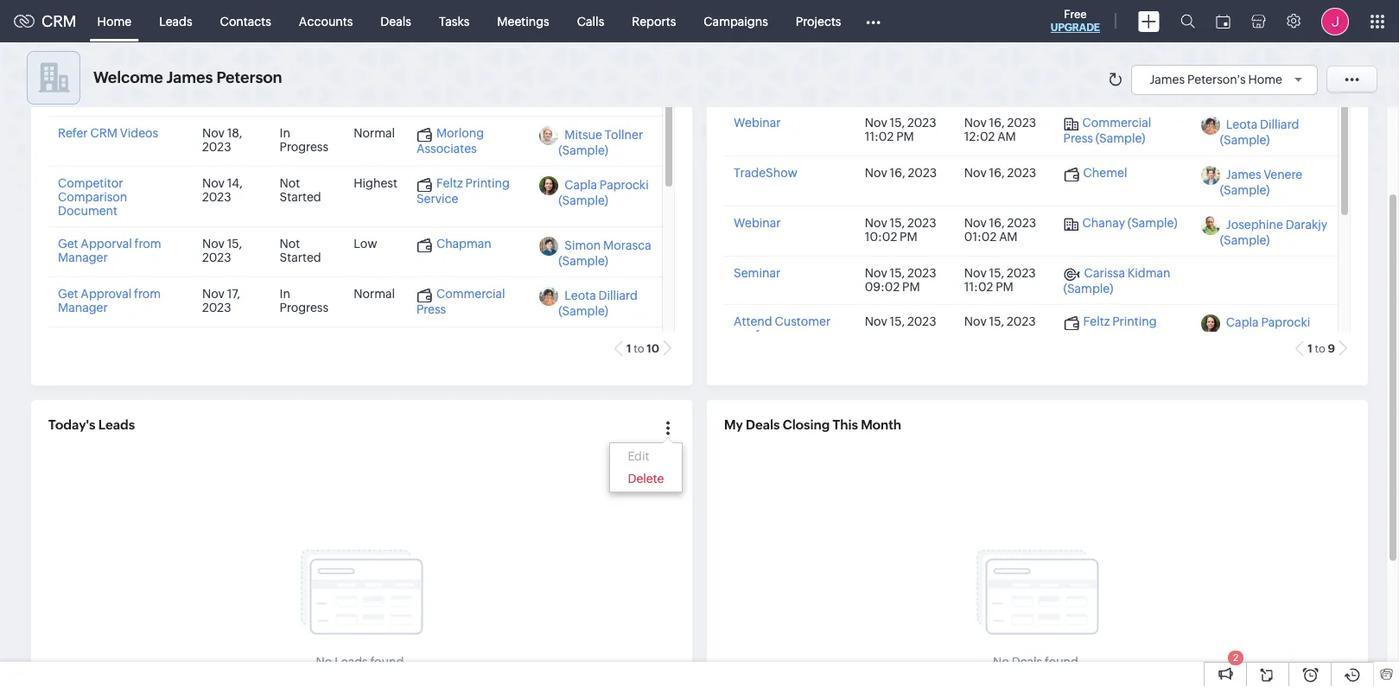 Task type: locate. For each thing, give the bounding box(es) containing it.
crm right refer
[[90, 126, 118, 140]]

in right 18,
[[280, 126, 290, 140]]

1 vertical spatial service
[[1064, 330, 1106, 344]]

1 webinar link from the top
[[734, 116, 781, 130]]

normal down low
[[354, 287, 395, 301]]

1 horizontal spatial 11:02
[[964, 280, 993, 294]]

this
[[833, 417, 858, 432]]

1 horizontal spatial leota dilliard (sample) link
[[1220, 118, 1299, 147]]

0 horizontal spatial nov 16, 2023
[[865, 166, 937, 180]]

1 horizontal spatial printing
[[1113, 314, 1157, 328]]

0 horizontal spatial dilliard
[[599, 289, 638, 303]]

1 vertical spatial press
[[417, 303, 446, 317]]

1 horizontal spatial commercial
[[1083, 116, 1151, 130]]

0 horizontal spatial 11:02
[[865, 130, 894, 144]]

2023 inside nov 16, 2023 12:02 am
[[1007, 116, 1036, 130]]

(sample) up josephine
[[1220, 184, 1270, 197]]

to for nov 15, 2023
[[1315, 343, 1326, 356]]

1 vertical spatial progress
[[280, 301, 329, 315]]

1 vertical spatial capla paprocki (sample) link
[[1220, 316, 1311, 346]]

mitsue tollner (sample) link
[[559, 128, 643, 158]]

get
[[58, 237, 78, 251], [58, 287, 78, 301]]

2 in progress from the top
[[280, 287, 329, 315]]

customer
[[775, 314, 831, 328]]

leota dilliard (sample) link
[[1220, 118, 1299, 147], [559, 289, 638, 318]]

am inside nov 16, 2023 12:02 am
[[998, 130, 1016, 144]]

1 horizontal spatial 1
[[1308, 343, 1313, 356]]

pm down 01:02
[[996, 280, 1014, 294]]

no for my deals closing this month
[[993, 655, 1009, 669]]

1 horizontal spatial service
[[1064, 330, 1106, 344]]

0 vertical spatial service
[[417, 192, 458, 206]]

associates
[[417, 142, 477, 156]]

commercial press (sample)
[[1064, 116, 1151, 145]]

0 vertical spatial home
[[97, 14, 132, 28]]

1 vertical spatial not started
[[280, 237, 321, 265]]

2 webinar from the top
[[734, 216, 781, 230]]

in right the 17,
[[280, 287, 290, 301]]

contacts
[[220, 14, 271, 28]]

from inside get approval from manager
[[134, 287, 161, 301]]

nov 15, 2023 11:02 pm left '12:02' on the top right of the page
[[865, 116, 937, 144]]

pm right "09:02"
[[902, 280, 920, 294]]

am right '12:02' on the top right of the page
[[998, 130, 1016, 144]]

1 vertical spatial home
[[1248, 72, 1283, 86]]

campaigns link
[[690, 0, 782, 42]]

1 horizontal spatial no
[[993, 655, 1009, 669]]

(sample) down mitsue
[[559, 144, 609, 158]]

from for get approval from manager
[[134, 287, 161, 301]]

dilliard up "venere"
[[1260, 118, 1299, 132]]

1 horizontal spatial nov 16, 2023
[[964, 166, 1036, 180]]

deals for my deals closing this month
[[746, 417, 780, 432]]

1 to from the left
[[634, 343, 644, 356]]

1 from from the top
[[134, 237, 161, 251]]

james venere (sample) link
[[1220, 168, 1303, 197]]

press inside commercial press (sample)
[[1064, 131, 1093, 145]]

2 get from the top
[[58, 287, 78, 301]]

manager inside get approval from manager
[[58, 301, 108, 315]]

nov 15, 2023 11:02 pm
[[865, 116, 937, 144], [964, 267, 1036, 294]]

2023 inside nov 17, 2023
[[202, 301, 231, 315]]

projects link
[[782, 0, 855, 42]]

0 horizontal spatial press
[[417, 303, 446, 317]]

1 vertical spatial paprocki
[[1261, 316, 1311, 330]]

am right 01:02
[[999, 230, 1018, 244]]

1 horizontal spatial feltz printing service
[[1064, 314, 1157, 344]]

2 to from the left
[[1315, 343, 1326, 356]]

2 vertical spatial crm
[[90, 126, 118, 140]]

0 vertical spatial progress
[[280, 140, 329, 154]]

leads inside leads link
[[159, 14, 192, 28]]

webinar up seminar link
[[734, 216, 781, 230]]

0 vertical spatial capla
[[565, 178, 597, 192]]

calendar image
[[1216, 14, 1231, 28]]

0 horizontal spatial service
[[417, 192, 458, 206]]

not started for highest
[[280, 177, 321, 204]]

manager inside get apporval from manager
[[58, 251, 108, 265]]

reports
[[632, 14, 676, 28]]

16,
[[989, 116, 1005, 130], [890, 166, 906, 180], [989, 166, 1005, 180], [989, 216, 1005, 230]]

1 horizontal spatial crm
[[90, 126, 118, 140]]

am inside nov 16, 2023 01:02 am
[[999, 230, 1018, 244]]

0 vertical spatial leota dilliard (sample)
[[1220, 118, 1299, 147]]

mitsue
[[565, 128, 602, 142]]

1 started from the top
[[280, 190, 321, 204]]

manager
[[58, 251, 108, 265], [58, 301, 108, 315]]

pm inside nov 15, 2023 09:02 pm
[[902, 280, 920, 294]]

nov inside nov 15, 2023 09:02 pm
[[865, 267, 887, 280]]

paprocki up 1 to 9
[[1261, 316, 1311, 330]]

commercial
[[1083, 116, 1151, 130], [436, 287, 505, 301]]

get left the "approval"
[[58, 287, 78, 301]]

capla paprocki (sample) down the mitsue tollner (sample) link
[[559, 178, 649, 208]]

pm
[[896, 130, 914, 144], [900, 230, 918, 244], [902, 280, 920, 294], [996, 280, 1014, 294]]

0 horizontal spatial james
[[166, 68, 213, 86]]

0 horizontal spatial leads
[[98, 417, 135, 432]]

get apporval from manager
[[58, 237, 161, 265]]

1 nov 16, 2023 from the left
[[865, 166, 937, 180]]

1 left 9
[[1308, 343, 1313, 356]]

1 no from the left
[[316, 655, 332, 669]]

0 vertical spatial in progress
[[280, 126, 329, 154]]

1 vertical spatial nov 15, 2023 11:02 pm
[[964, 267, 1036, 294]]

1 vertical spatial normal
[[354, 287, 395, 301]]

james inside james venere (sample)
[[1226, 168, 1262, 182]]

2 webinar link from the top
[[734, 216, 781, 230]]

nov 15, 2023 11:02 pm down 01:02
[[964, 267, 1036, 294]]

2 nov 16, 2023 from the left
[[964, 166, 1036, 180]]

press inside commercial press
[[417, 303, 446, 317]]

leota down james peterson's home link
[[1226, 118, 1258, 132]]

no
[[316, 655, 332, 669], [993, 655, 1009, 669]]

tasks
[[439, 14, 470, 28]]

1 vertical spatial get
[[58, 287, 78, 301]]

approval
[[81, 287, 132, 301]]

progress
[[280, 140, 329, 154], [280, 301, 329, 315]]

welcome james peterson
[[93, 68, 282, 86]]

1 horizontal spatial dilliard
[[1260, 118, 1299, 132]]

dilliard down simon morasca (sample) link
[[599, 289, 638, 303]]

2023 inside nov 16, 2023 01:02 am
[[1007, 216, 1036, 230]]

1 vertical spatial manager
[[58, 301, 108, 315]]

not right 14,
[[280, 177, 300, 190]]

1 vertical spatial feltz printing service link
[[1064, 314, 1157, 344]]

1
[[627, 343, 631, 356], [1308, 343, 1313, 356]]

from right the "approval"
[[134, 287, 161, 301]]

0 horizontal spatial nov 15, 2023
[[202, 237, 242, 265]]

free
[[1064, 8, 1087, 21]]

0 vertical spatial from
[[134, 237, 161, 251]]

1 found. from the left
[[370, 655, 407, 669]]

deals
[[381, 14, 411, 28], [746, 417, 780, 432], [1012, 655, 1043, 669]]

dilliard
[[1260, 118, 1299, 132], [599, 289, 638, 303]]

leota dilliard (sample) down simon morasca (sample) link
[[559, 289, 638, 318]]

not started right 14,
[[280, 177, 321, 204]]

1 not started from the top
[[280, 177, 321, 204]]

(sample) down carissa at the top of page
[[1064, 282, 1114, 295]]

1 1 from the left
[[627, 343, 631, 356]]

manager down get apporval from manager link
[[58, 301, 108, 315]]

carissa kidman (sample)
[[1064, 267, 1171, 295]]

2023 inside nov 18, 2023
[[202, 140, 231, 154]]

15, for nov 15, 2023
[[890, 314, 905, 328]]

commercial inside commercial press (sample)
[[1083, 116, 1151, 130]]

0 vertical spatial manager
[[58, 251, 108, 265]]

0 vertical spatial feltz
[[436, 177, 463, 190]]

10
[[647, 343, 659, 356]]

feltz printing service down the associates
[[417, 177, 510, 206]]

webinar link up seminar link
[[734, 216, 781, 230]]

1 vertical spatial in
[[280, 287, 290, 301]]

from right apporval
[[134, 237, 161, 251]]

started for highest
[[280, 190, 321, 204]]

register for upcoming crm webinars
[[58, 66, 146, 107]]

webinar link up tradeshow
[[734, 116, 781, 130]]

mitsue tollner (sample)
[[559, 128, 643, 158]]

no deals found.
[[993, 655, 1082, 669]]

press up chemel link
[[1064, 131, 1093, 145]]

2 vertical spatial leads
[[335, 655, 368, 669]]

1 vertical spatial in progress
[[280, 287, 329, 315]]

home right peterson's
[[1248, 72, 1283, 86]]

get inside get apporval from manager
[[58, 237, 78, 251]]

15, for not started
[[227, 237, 242, 251]]

commercial press
[[417, 287, 505, 317]]

leads for no leads found.
[[335, 655, 368, 669]]

15, inside the "nov 15, 2023"
[[227, 237, 242, 251]]

nov 14, 2023
[[202, 177, 243, 204]]

feltz printing service link down the associates
[[417, 177, 510, 206]]

nov 16, 2023 down '12:02' on the top right of the page
[[964, 166, 1036, 180]]

1 in from the top
[[280, 126, 290, 140]]

webinar for nov 15, 2023 11:02 pm
[[734, 116, 781, 130]]

0 vertical spatial press
[[1064, 131, 1093, 145]]

crm left home link
[[41, 12, 77, 30]]

2 manager from the top
[[58, 301, 108, 315]]

commercial up chemel
[[1083, 116, 1151, 130]]

to left 10
[[634, 343, 644, 356]]

0 horizontal spatial nov 15, 2023 11:02 pm
[[865, 116, 937, 144]]

normal up highest
[[354, 126, 395, 140]]

paprocki
[[600, 178, 649, 192], [1261, 316, 1311, 330]]

progress right the 17,
[[280, 301, 329, 315]]

Other Modules field
[[855, 7, 892, 35]]

2 progress from the top
[[280, 301, 329, 315]]

get inside get approval from manager
[[58, 287, 78, 301]]

0 vertical spatial capla paprocki (sample)
[[559, 178, 649, 208]]

2 from from the top
[[134, 287, 161, 301]]

1 horizontal spatial deals
[[746, 417, 780, 432]]

in progress
[[280, 126, 329, 154], [280, 287, 329, 315]]

nov 16, 2023 up "nov 15, 2023 10:02 pm"
[[865, 166, 937, 180]]

0 horizontal spatial commercial
[[436, 287, 505, 301]]

pm right 10:02
[[900, 230, 918, 244]]

pm inside "nov 15, 2023 10:02 pm"
[[900, 230, 918, 244]]

capla paprocki (sample) link
[[559, 178, 649, 208], [1220, 316, 1311, 346]]

profile image
[[1322, 7, 1349, 35]]

in progress for 18,
[[280, 126, 329, 154]]

started right 14,
[[280, 190, 321, 204]]

0 horizontal spatial home
[[97, 14, 132, 28]]

0 vertical spatial capla paprocki (sample) link
[[559, 178, 649, 208]]

1 progress from the top
[[280, 140, 329, 154]]

(sample)
[[1096, 131, 1146, 145], [1220, 133, 1270, 147], [559, 144, 609, 158], [1220, 184, 1270, 197], [559, 194, 609, 208], [1128, 216, 1178, 230], [1220, 234, 1270, 248], [559, 254, 609, 268], [1064, 282, 1114, 295], [559, 305, 609, 318], [1220, 332, 1270, 346]]

2 horizontal spatial james
[[1226, 168, 1262, 182]]

1 not from the top
[[280, 177, 300, 190]]

0 horizontal spatial found.
[[370, 655, 407, 669]]

2 not started from the top
[[280, 237, 321, 265]]

feltz printing service down carissa kidman (sample)
[[1064, 314, 1157, 344]]

comparison
[[58, 190, 127, 204]]

paprocki down the mitsue tollner (sample) link
[[600, 178, 649, 192]]

2 normal from the top
[[354, 287, 395, 301]]

in for nov 17, 2023
[[280, 287, 290, 301]]

press for commercial press
[[417, 303, 446, 317]]

register
[[58, 66, 104, 80]]

press down chapman link
[[417, 303, 446, 317]]

james left "venere"
[[1226, 168, 1262, 182]]

nov 15, 2023 for not
[[202, 237, 242, 265]]

leota dilliard (sample) link down simon morasca (sample) link
[[559, 289, 638, 318]]

commercial down the chapman
[[436, 287, 505, 301]]

get down the document
[[58, 237, 78, 251]]

pm left '12:02' on the top right of the page
[[896, 130, 914, 144]]

(sample) inside commercial press (sample)
[[1096, 131, 1146, 145]]

started left low
[[280, 251, 321, 265]]

low
[[354, 237, 377, 251]]

refer crm videos
[[58, 126, 158, 140]]

0 vertical spatial started
[[280, 190, 321, 204]]

0 vertical spatial leota dilliard (sample) link
[[1220, 118, 1299, 147]]

competitor
[[58, 177, 123, 190]]

1 vertical spatial capla paprocki (sample)
[[1220, 316, 1311, 346]]

0 horizontal spatial leota dilliard (sample) link
[[559, 289, 638, 318]]

2 in from the top
[[280, 287, 290, 301]]

0 vertical spatial nov 15, 2023 11:02 pm
[[865, 116, 937, 144]]

nov inside nov 18, 2023
[[202, 126, 225, 140]]

competitor comparison document link
[[58, 177, 127, 218]]

1 horizontal spatial leota
[[1226, 118, 1258, 132]]

service down carissa kidman (sample)
[[1064, 330, 1106, 344]]

printing down the associates
[[465, 177, 510, 190]]

2
[[1233, 653, 1239, 663]]

0 horizontal spatial to
[[634, 343, 644, 356]]

my deals closing this month
[[724, 417, 902, 432]]

in
[[280, 126, 290, 140], [280, 287, 290, 301]]

normal
[[354, 126, 395, 140], [354, 287, 395, 301]]

2 started from the top
[[280, 251, 321, 265]]

peterson's
[[1188, 72, 1246, 86]]

nov 15, 2023 down "09:02"
[[865, 314, 937, 328]]

0 horizontal spatial deals
[[381, 14, 411, 28]]

service up chapman link
[[417, 192, 458, 206]]

2 vertical spatial deals
[[1012, 655, 1043, 669]]

nov 17, 2023
[[202, 287, 240, 315]]

commercial inside commercial press
[[436, 287, 505, 301]]

1 vertical spatial am
[[999, 230, 1018, 244]]

(sample) inside carissa kidman (sample)
[[1064, 282, 1114, 295]]

(sample) down josephine
[[1220, 234, 1270, 248]]

capla paprocki (sample) link down the mitsue tollner (sample) link
[[559, 178, 649, 208]]

progress for 18,
[[280, 140, 329, 154]]

crm right upcoming
[[119, 80, 146, 94]]

not left low
[[280, 237, 300, 251]]

0 vertical spatial webinar
[[734, 116, 781, 130]]

1 in progress from the top
[[280, 126, 329, 154]]

1 manager from the top
[[58, 251, 108, 265]]

1 left 10
[[627, 343, 631, 356]]

chanay (sample)
[[1083, 216, 1178, 230]]

0 vertical spatial printing
[[465, 177, 510, 190]]

1 vertical spatial from
[[134, 287, 161, 301]]

2 1 from the left
[[1308, 343, 1313, 356]]

from
[[134, 237, 161, 251], [134, 287, 161, 301]]

2 no from the left
[[993, 655, 1009, 669]]

home up the for
[[97, 14, 132, 28]]

1 horizontal spatial found.
[[1045, 655, 1082, 669]]

nov 15, 2023 for nov
[[865, 314, 937, 328]]

to left 9
[[1315, 343, 1326, 356]]

feltz down the associates
[[436, 177, 463, 190]]

capla paprocki (sample) link left 9
[[1220, 316, 1311, 346]]

josephine darakjy (sample) link
[[1220, 218, 1328, 248]]

0 vertical spatial normal
[[354, 126, 395, 140]]

nov 15, 2023 up the 17,
[[202, 237, 242, 265]]

today's
[[48, 417, 96, 432]]

1 horizontal spatial capla paprocki (sample)
[[1220, 316, 1311, 346]]

james venere (sample)
[[1220, 168, 1303, 197]]

leota
[[1226, 118, 1258, 132], [565, 289, 596, 303]]

webinar link
[[734, 116, 781, 130], [734, 216, 781, 230]]

progress right 18,
[[280, 140, 329, 154]]

printing
[[465, 177, 510, 190], [1113, 314, 1157, 328]]

leota down simon morasca (sample) link
[[565, 289, 596, 303]]

feltz printing service link down carissa kidman (sample)
[[1064, 314, 1157, 344]]

james for james peterson's home
[[1150, 72, 1185, 86]]

webinar for nov 15, 2023 10:02 pm
[[734, 216, 781, 230]]

1 vertical spatial webinar link
[[734, 216, 781, 230]]

16, inside nov 16, 2023 12:02 am
[[989, 116, 1005, 130]]

darakjy
[[1286, 218, 1328, 232]]

2 found. from the left
[[1045, 655, 1082, 669]]

create menu element
[[1128, 0, 1170, 42]]

15, inside "nov 15, 2023 10:02 pm"
[[890, 216, 905, 230]]

2 horizontal spatial deals
[[1012, 655, 1043, 669]]

1 horizontal spatial home
[[1248, 72, 1283, 86]]

leota dilliard (sample) up "venere"
[[1220, 118, 1299, 147]]

james for james venere (sample)
[[1226, 168, 1262, 182]]

(sample) down simon at the left of the page
[[559, 254, 609, 268]]

attend customer conference link
[[734, 314, 831, 342]]

in progress right the 17,
[[280, 287, 329, 315]]

1 vertical spatial started
[[280, 251, 321, 265]]

0 horizontal spatial no
[[316, 655, 332, 669]]

16, inside nov 16, 2023 01:02 am
[[989, 216, 1005, 230]]

0 vertical spatial feltz printing service link
[[417, 177, 510, 206]]

capla paprocki (sample) left 9
[[1220, 316, 1311, 346]]

morlong
[[436, 126, 484, 140]]

18,
[[227, 126, 242, 140]]

nov 18, 2023
[[202, 126, 242, 154]]

register for upcoming crm webinars link
[[58, 66, 146, 107]]

in progress right 18,
[[280, 126, 329, 154]]

found. for my deals closing this month
[[1045, 655, 1082, 669]]

meetings
[[497, 14, 549, 28]]

0 horizontal spatial feltz printing service link
[[417, 177, 510, 206]]

contacts link
[[206, 0, 285, 42]]

2 not from the top
[[280, 237, 300, 251]]

nov 16, 2023
[[865, 166, 937, 180], [964, 166, 1036, 180]]

1 horizontal spatial nov 15, 2023
[[865, 314, 937, 328]]

james down leads link
[[166, 68, 213, 86]]

0 vertical spatial 11:02
[[865, 130, 894, 144]]

not started left low
[[280, 237, 321, 265]]

1 webinar from the top
[[734, 116, 781, 130]]

1 vertical spatial webinar
[[734, 216, 781, 230]]

0 vertical spatial commercial
[[1083, 116, 1151, 130]]

15, inside nov 15, 2023 09:02 pm
[[890, 267, 905, 280]]

0 vertical spatial in
[[280, 126, 290, 140]]

(sample) up chemel
[[1096, 131, 1146, 145]]

(sample) up james venere (sample)
[[1220, 133, 1270, 147]]

2 horizontal spatial nov 15, 2023
[[964, 314, 1036, 328]]

0 vertical spatial not started
[[280, 177, 321, 204]]

service
[[417, 192, 458, 206], [1064, 330, 1106, 344]]

press
[[1064, 131, 1093, 145], [417, 303, 446, 317]]

webinar up tradeshow
[[734, 116, 781, 130]]

manager up the "approval"
[[58, 251, 108, 265]]

2023 inside nov 15, 2023 09:02 pm
[[907, 267, 937, 280]]

2 horizontal spatial crm
[[119, 80, 146, 94]]

feltz down carissa kidman (sample)
[[1084, 314, 1110, 328]]

1 horizontal spatial leads
[[159, 14, 192, 28]]

nov 15, 2023 10:02 pm
[[865, 216, 937, 244]]

competitor comparison document
[[58, 177, 127, 218]]

1 get from the top
[[58, 237, 78, 251]]

james left peterson's
[[1150, 72, 1185, 86]]

printing down carissa kidman (sample)
[[1113, 314, 1157, 328]]

1 vertical spatial feltz
[[1084, 314, 1110, 328]]

from inside get apporval from manager
[[134, 237, 161, 251]]

0 vertical spatial not
[[280, 177, 300, 190]]

nov inside nov 17, 2023
[[202, 287, 225, 301]]

0 horizontal spatial leota
[[565, 289, 596, 303]]

1 normal from the top
[[354, 126, 395, 140]]

nov 15, 2023 down 01:02
[[964, 314, 1036, 328]]

1 vertical spatial leads
[[98, 417, 135, 432]]

chemel link
[[1064, 166, 1127, 182]]

leota dilliard (sample) link up "venere"
[[1220, 118, 1299, 147]]



Task type: vqa. For each thing, say whether or not it's contained in the screenshot.


Task type: describe. For each thing, give the bounding box(es) containing it.
not started for low
[[280, 237, 321, 265]]

1 for in progress
[[627, 343, 631, 356]]

started for low
[[280, 251, 321, 265]]

(sample) left 1 to 9
[[1220, 332, 1270, 346]]

0 horizontal spatial printing
[[465, 177, 510, 190]]

14,
[[227, 177, 243, 190]]

nov 16, 2023 12:02 am
[[964, 116, 1036, 144]]

0 horizontal spatial capla
[[565, 178, 597, 192]]

9
[[1328, 343, 1335, 356]]

feltz for the right feltz printing service link
[[1084, 314, 1110, 328]]

search element
[[1170, 0, 1206, 42]]

am for 12:02
[[998, 130, 1016, 144]]

simon
[[565, 239, 601, 253]]

09:02
[[865, 280, 900, 294]]

(sample) down simon morasca (sample) link
[[559, 305, 609, 318]]

(sample) right chanay
[[1128, 216, 1178, 230]]

home link
[[83, 0, 145, 42]]

search image
[[1181, 14, 1195, 29]]

normal for commercial press
[[354, 287, 395, 301]]

commercial press (sample) link
[[1064, 116, 1151, 145]]

1 vertical spatial feltz printing service
[[1064, 314, 1157, 344]]

calls
[[577, 14, 604, 28]]

2023 inside "nov 15, 2023 10:02 pm"
[[907, 216, 937, 230]]

apporval
[[81, 237, 132, 251]]

0 vertical spatial dilliard
[[1260, 118, 1299, 132]]

edit delete
[[627, 449, 664, 486]]

get for get apporval from manager
[[58, 237, 78, 251]]

webinar link for 11:02
[[734, 116, 781, 130]]

peterson
[[216, 68, 282, 86]]

reports link
[[618, 0, 690, 42]]

1 vertical spatial leota
[[565, 289, 596, 303]]

get approval from manager
[[58, 287, 161, 315]]

pm for nov 15, 2023 11:02 pm
[[902, 280, 920, 294]]

commercial press link
[[417, 287, 505, 317]]

in progress for 17,
[[280, 287, 329, 315]]

month
[[861, 417, 902, 432]]

(sample) inside josephine darakjy (sample)
[[1220, 234, 1270, 248]]

webinar link for 10:02
[[734, 216, 781, 230]]

0 vertical spatial paprocki
[[600, 178, 649, 192]]

venere
[[1264, 168, 1303, 182]]

crm link
[[14, 12, 77, 30]]

not for nov 14, 2023
[[280, 177, 300, 190]]

highest
[[354, 177, 397, 190]]

1 horizontal spatial capla paprocki (sample) link
[[1220, 316, 1311, 346]]

16, for nov 15, 2023 10:02 pm
[[989, 216, 1005, 230]]

chapman
[[436, 237, 492, 251]]

1 vertical spatial printing
[[1113, 314, 1157, 328]]

1 horizontal spatial capla
[[1226, 316, 1259, 330]]

1 horizontal spatial paprocki
[[1261, 316, 1311, 330]]

deals for no deals found.
[[1012, 655, 1043, 669]]

morlong associates link
[[417, 126, 484, 156]]

1 horizontal spatial nov 15, 2023 11:02 pm
[[964, 267, 1036, 294]]

nov 16, 2023 01:02 am
[[964, 216, 1036, 244]]

get for get approval from manager
[[58, 287, 78, 301]]

leads link
[[145, 0, 206, 42]]

upgrade
[[1051, 22, 1100, 34]]

no leads found.
[[316, 655, 407, 669]]

from for get apporval from manager
[[134, 237, 161, 251]]

get approval from manager link
[[58, 287, 161, 315]]

press for commercial press (sample)
[[1064, 131, 1093, 145]]

crm inside register for upcoming crm webinars
[[119, 80, 146, 94]]

progress for 17,
[[280, 301, 329, 315]]

manager for approval
[[58, 301, 108, 315]]

2023 inside nov 14, 2023
[[202, 190, 231, 204]]

commercial for commercial press (sample)
[[1083, 116, 1151, 130]]

0 horizontal spatial crm
[[41, 12, 77, 30]]

manager for apporval
[[58, 251, 108, 265]]

carissa kidman (sample) link
[[1064, 267, 1171, 295]]

chanay
[[1083, 216, 1125, 230]]

commercial for commercial press
[[436, 287, 505, 301]]

nov inside nov 16, 2023 01:02 am
[[964, 216, 987, 230]]

pm for nov 16, 2023 12:02 am
[[896, 130, 914, 144]]

tasks link
[[425, 0, 483, 42]]

webinars
[[58, 94, 111, 107]]

10:02
[[865, 230, 897, 244]]

in for nov 18, 2023
[[280, 126, 290, 140]]

1 horizontal spatial leota dilliard (sample)
[[1220, 118, 1299, 147]]

feltz for the leftmost feltz printing service link
[[436, 177, 463, 190]]

edit
[[627, 449, 649, 463]]

morlong associates
[[417, 126, 484, 156]]

0 horizontal spatial capla paprocki (sample) link
[[559, 178, 649, 208]]

james peterson's home
[[1150, 72, 1283, 86]]

upcoming
[[58, 80, 116, 94]]

josephine
[[1226, 218, 1283, 232]]

simon morasca (sample) link
[[559, 239, 651, 268]]

closing
[[783, 417, 830, 432]]

calls link
[[563, 0, 618, 42]]

simon morasca (sample)
[[559, 239, 651, 268]]

01:02
[[964, 230, 997, 244]]

projects
[[796, 14, 841, 28]]

nov inside nov 14, 2023
[[202, 177, 225, 190]]

no for today's leads
[[316, 655, 332, 669]]

accounts link
[[285, 0, 367, 42]]

james peterson's home link
[[1150, 72, 1309, 86]]

0 vertical spatial feltz printing service
[[417, 177, 510, 206]]

chanay (sample) link
[[1064, 216, 1178, 231]]

1 vertical spatial 11:02
[[964, 280, 993, 294]]

refer crm videos link
[[58, 126, 158, 140]]

(sample) up simon at the left of the page
[[559, 194, 609, 208]]

1 horizontal spatial feltz printing service link
[[1064, 314, 1157, 344]]

15, for nov 16, 2023 12:02 am
[[890, 116, 905, 130]]

seminar
[[734, 267, 781, 280]]

kidman
[[1128, 267, 1171, 280]]

normal for morlong associates
[[354, 126, 395, 140]]

nov inside nov 16, 2023 12:02 am
[[964, 116, 987, 130]]

chapman link
[[417, 237, 492, 253]]

for
[[107, 66, 123, 80]]

(sample) inside simon morasca (sample)
[[559, 254, 609, 268]]

create menu image
[[1138, 11, 1160, 32]]

welcome
[[93, 68, 163, 86]]

free upgrade
[[1051, 8, 1100, 34]]

found. for today's leads
[[370, 655, 407, 669]]

1 for nov 15, 2023
[[1308, 343, 1313, 356]]

attend customer conference
[[734, 314, 831, 342]]

to for in progress
[[634, 343, 644, 356]]

nov 15, 2023 09:02 pm
[[865, 267, 937, 294]]

get apporval from manager link
[[58, 237, 161, 265]]

16, for nov 16, 2023
[[989, 166, 1005, 180]]

15, for nov 15, 2023 11:02 pm
[[890, 267, 905, 280]]

today's leads
[[48, 417, 135, 432]]

seminar link
[[734, 267, 781, 280]]

my
[[724, 417, 743, 432]]

am for 01:02
[[999, 230, 1018, 244]]

tradeshow link
[[734, 166, 798, 180]]

16, for nov 15, 2023 11:02 pm
[[989, 116, 1005, 130]]

tradeshow
[[734, 166, 798, 180]]

chemel
[[1084, 166, 1127, 180]]

deals link
[[367, 0, 425, 42]]

delete
[[627, 472, 664, 486]]

nov inside "nov 15, 2023 10:02 pm"
[[865, 216, 887, 230]]

not for nov 15, 2023
[[280, 237, 300, 251]]

(sample) inside james venere (sample)
[[1220, 184, 1270, 197]]

pm for nov 16, 2023 01:02 am
[[900, 230, 918, 244]]

1 vertical spatial leota dilliard (sample)
[[559, 289, 638, 318]]

profile element
[[1311, 0, 1360, 42]]

document
[[58, 204, 118, 218]]

meetings link
[[483, 0, 563, 42]]

15, for nov 16, 2023 01:02 am
[[890, 216, 905, 230]]

leads for today's leads
[[98, 417, 135, 432]]

(sample) inside the mitsue tollner (sample)
[[559, 144, 609, 158]]

conference
[[734, 328, 798, 342]]

attend
[[734, 314, 772, 328]]

1 vertical spatial leota dilliard (sample) link
[[559, 289, 638, 318]]

0 horizontal spatial capla paprocki (sample)
[[559, 178, 649, 208]]

videos
[[120, 126, 158, 140]]



